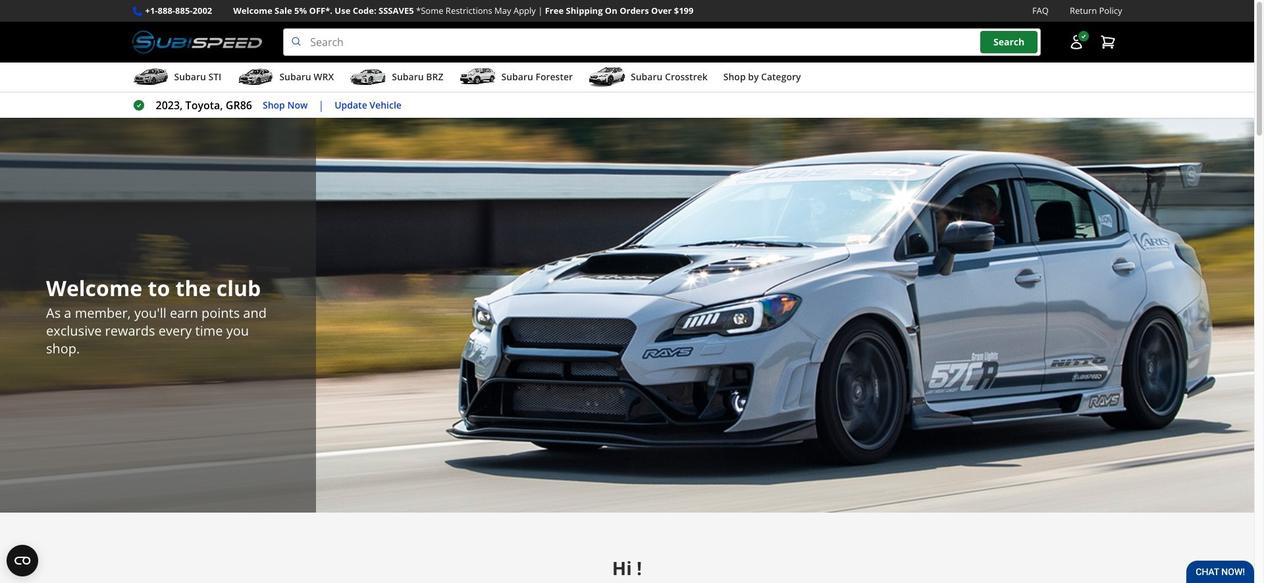 Task type: locate. For each thing, give the bounding box(es) containing it.
a subaru sti thumbnail image image
[[132, 67, 169, 87]]

a subaru wrx thumbnail image image
[[237, 67, 274, 87]]

button image
[[1068, 34, 1084, 50]]

a subaru forester thumbnail image image
[[459, 67, 496, 87]]

subispeed logo image
[[132, 28, 262, 56]]

a subaru crosstrek thumbnail image image
[[589, 67, 626, 87]]

heading
[[46, 274, 270, 304]]



Task type: vqa. For each thing, say whether or not it's contained in the screenshot.
2020 in JDM Station Alcantara Style eBrake Boot with Red Stitching - 2015-2020 Subaru WRX & STI
no



Task type: describe. For each thing, give the bounding box(es) containing it.
search input field
[[283, 28, 1041, 56]]

a subaru brz thumbnail image image
[[350, 67, 387, 87]]

open widget image
[[7, 545, 38, 577]]



